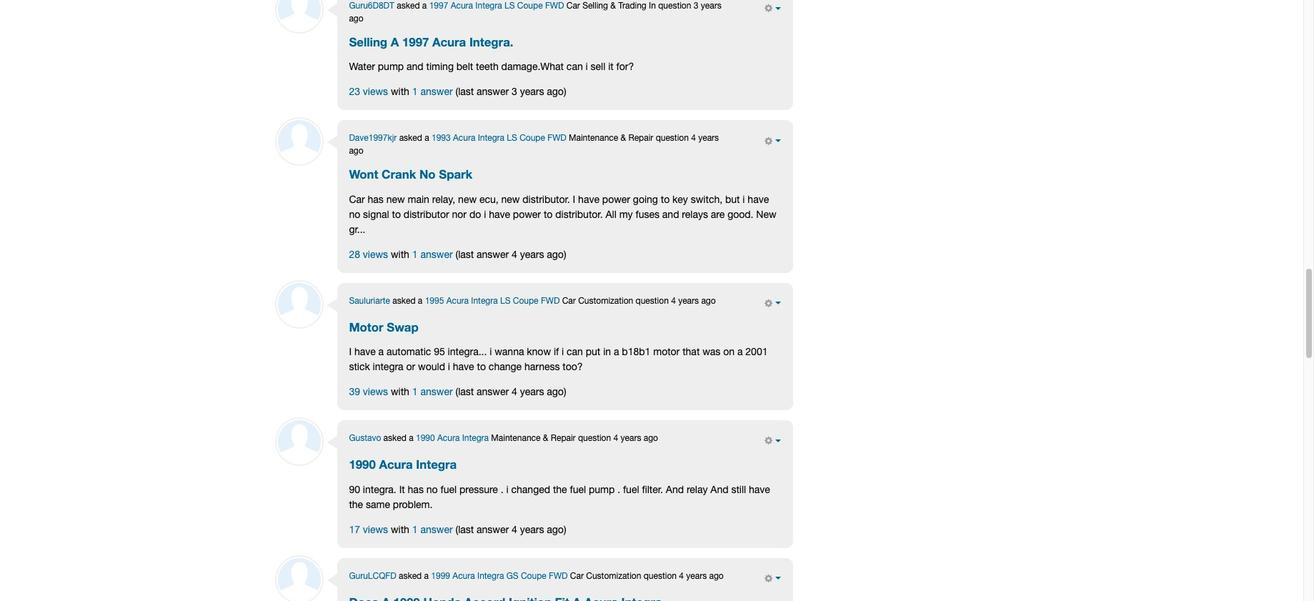 Task type: locate. For each thing, give the bounding box(es) containing it.
0 horizontal spatial the
[[349, 499, 363, 510]]

views for wont
[[363, 248, 388, 260]]

a
[[391, 35, 399, 49]]

i left changed
[[507, 484, 509, 495]]

and right 'filter.'
[[666, 484, 684, 495]]

gr...
[[349, 223, 366, 235]]

1 horizontal spatial .
[[618, 484, 621, 495]]

gustavo link
[[349, 433, 381, 443]]

0 vertical spatial 1990
[[416, 433, 435, 443]]

fuel left 'filter.'
[[623, 484, 640, 495]]

the down 90
[[349, 499, 363, 510]]

2 horizontal spatial fuel
[[623, 484, 640, 495]]

0 horizontal spatial no
[[349, 208, 360, 220]]

automatic
[[387, 346, 431, 358]]

power right do
[[513, 208, 541, 220]]

has up signal
[[368, 193, 384, 205]]

(last down integra...
[[456, 386, 474, 398]]

no inside car has new main relay, new ecu, new distributor. i  have power going to key switch, but i have no  signal to distributor nor do i have power to  distributor. all my fuses and relays are good. new gr...
[[349, 208, 360, 220]]

1 horizontal spatial the
[[553, 484, 567, 495]]

ago) down 90 integra. it has no fuel pressure . i changed the fuel pump . fuel filter. and relay  and still have the same  problem.
[[547, 524, 567, 535]]

0 vertical spatial &
[[611, 1, 616, 11]]

a left 1999
[[424, 571, 429, 581]]

have
[[578, 193, 600, 205], [748, 193, 769, 205], [489, 208, 510, 220], [355, 346, 376, 358], [453, 361, 474, 373], [749, 484, 771, 495]]

integra for wont crank no spark
[[478, 133, 505, 143]]

years
[[701, 1, 722, 11], [520, 86, 544, 97], [699, 133, 719, 143], [520, 248, 544, 260], [679, 296, 699, 306], [520, 386, 544, 398], [621, 433, 642, 443], [520, 524, 544, 535], [687, 571, 707, 581]]

1 horizontal spatial and
[[711, 484, 729, 495]]

answer down change
[[477, 386, 509, 398]]

have inside 90 integra. it has no fuel pressure . i changed the fuel pump . fuel filter. and relay  and still have the same  problem.
[[749, 484, 771, 495]]

4 views from the top
[[363, 524, 388, 535]]

1 ago) from the top
[[547, 86, 567, 97]]

have right still at the right
[[749, 484, 771, 495]]

3 1 answer link from the top
[[412, 386, 453, 398]]

integra...
[[448, 346, 487, 358]]

acura down 39 views with 1 answer (last answer 4 years ago)
[[438, 433, 460, 443]]

1 vertical spatial i
[[349, 346, 352, 358]]

years inside maintenance & repair             question             4 years ago
[[699, 133, 719, 143]]

1 vertical spatial customization
[[586, 571, 642, 581]]

1 horizontal spatial 3
[[694, 1, 699, 11]]

a left 1995 at the left of the page
[[418, 296, 423, 306]]

has right the it
[[408, 484, 424, 495]]

0 vertical spatial has
[[368, 193, 384, 205]]

1 vertical spatial 3
[[512, 86, 518, 97]]

3 1 from the top
[[412, 386, 418, 398]]

answer down timing
[[421, 86, 453, 97]]

with right 23 views link
[[391, 86, 410, 97]]

with for no
[[391, 248, 410, 260]]

0 vertical spatial 3
[[694, 1, 699, 11]]

integra for motor swap
[[471, 296, 498, 306]]

views
[[363, 86, 388, 97], [363, 248, 388, 260], [363, 386, 388, 398], [363, 524, 388, 535]]

1 down the distributor
[[412, 248, 418, 260]]

selling
[[583, 1, 608, 11], [349, 35, 388, 49]]

key
[[673, 193, 688, 205]]

i
[[586, 61, 588, 72], [743, 193, 745, 205], [484, 208, 486, 220], [490, 346, 492, 358], [562, 346, 564, 358], [448, 361, 450, 373], [507, 484, 509, 495]]

wont
[[349, 168, 379, 182]]

0 horizontal spatial power
[[513, 208, 541, 220]]

and down the key
[[663, 208, 680, 220]]

switch,
[[691, 193, 723, 205]]

and
[[666, 484, 684, 495], [711, 484, 729, 495]]

0 vertical spatial customization
[[579, 296, 634, 306]]

(last down belt
[[456, 86, 474, 97]]

gustavo asked a 1990 acura integra maintenance & repair             question             4 years ago
[[349, 433, 658, 443]]

question inside maintenance & repair             question             4 years ago
[[656, 133, 689, 143]]

0 vertical spatial and
[[407, 61, 424, 72]]

2 horizontal spatial new
[[502, 193, 520, 205]]

0 horizontal spatial repair
[[551, 433, 576, 443]]

1 and from the left
[[666, 484, 684, 495]]

asked left 1993
[[399, 133, 422, 143]]

a for gurulcqfd asked a 1999 acura integra gs coupe fwd car customization             question             4 years ago
[[424, 571, 429, 581]]

i left wanna
[[490, 346, 492, 358]]

a right on
[[738, 346, 743, 358]]

0 horizontal spatial has
[[368, 193, 384, 205]]

(last for integra
[[456, 524, 474, 535]]

1 vertical spatial &
[[621, 133, 626, 143]]

3 down damage.what
[[512, 86, 518, 97]]

signal
[[363, 208, 389, 220]]

1 horizontal spatial pump
[[589, 484, 615, 495]]

integra
[[373, 361, 404, 373]]

and left still at the right
[[711, 484, 729, 495]]

fuel right changed
[[570, 484, 586, 495]]

integra right 1993
[[478, 133, 505, 143]]

0 horizontal spatial and
[[666, 484, 684, 495]]

1 horizontal spatial and
[[663, 208, 680, 220]]

i inside car has new main relay, new ecu, new distributor. i  have power going to key switch, but i have no  signal to distributor nor do i have power to  distributor. all my fuses and relays are good. new gr...
[[573, 193, 576, 205]]

with
[[391, 86, 410, 97], [391, 248, 410, 260], [391, 386, 410, 398], [391, 524, 410, 535]]

1 answer link down the distributor
[[412, 248, 453, 260]]

0 horizontal spatial new
[[387, 193, 405, 205]]

i right would
[[448, 361, 450, 373]]

2 and from the left
[[711, 484, 729, 495]]

1997 up selling a 1997 acura integra.
[[429, 1, 449, 11]]

and inside car has new main relay, new ecu, new distributor. i  have power going to key switch, but i have no  signal to distributor nor do i have power to  distributor. all my fuses and relays are good. new gr...
[[663, 208, 680, 220]]

1 down problem.
[[412, 524, 418, 535]]

views right 28
[[363, 248, 388, 260]]

can left sell
[[567, 61, 583, 72]]

distributor. left all
[[556, 208, 603, 220]]

motor
[[654, 346, 680, 358]]

1 vertical spatial has
[[408, 484, 424, 495]]

integra up integra.
[[476, 1, 502, 11]]

guru6d8dt
[[349, 1, 395, 11]]

spark
[[439, 168, 473, 182]]

95
[[434, 346, 445, 358]]

crank
[[382, 168, 416, 182]]

1 answer link down problem.
[[412, 524, 453, 535]]

1 1 from the top
[[412, 86, 418, 97]]

for?
[[617, 61, 634, 72]]

asked right the guru6d8dt
[[397, 1, 420, 11]]

1990 acura integra link up the it
[[349, 458, 457, 472]]

1990
[[416, 433, 435, 443], [349, 458, 376, 472]]

4 ago) from the top
[[547, 524, 567, 535]]

a for sauluriarte asked a 1995 acura integra ls coupe fwd car customization             question             4 years ago
[[418, 296, 423, 306]]

4 inside maintenance & repair             question             4 years ago
[[692, 133, 696, 143]]

acura up integra.
[[451, 1, 473, 11]]

new
[[387, 193, 405, 205], [458, 193, 477, 205], [502, 193, 520, 205]]

4 1 answer link from the top
[[412, 524, 453, 535]]

integra.
[[470, 35, 514, 49]]

have down ecu,
[[489, 208, 510, 220]]

1 answer link for integra
[[412, 524, 453, 535]]

put
[[586, 346, 601, 358]]

4 with from the top
[[391, 524, 410, 535]]

acura right 1995 at the left of the page
[[447, 296, 469, 306]]

wont crank no spark link
[[349, 168, 473, 182]]

dave1997kjr link
[[349, 133, 397, 143]]

repair up 90 integra. it has no fuel pressure . i changed the fuel pump . fuel filter. and relay  and still have the same  problem.
[[551, 433, 576, 443]]

answer
[[421, 86, 453, 97], [477, 86, 509, 97], [421, 248, 453, 260], [477, 248, 509, 260], [421, 386, 453, 398], [477, 386, 509, 398], [421, 524, 453, 535], [477, 524, 509, 535]]

1997 inside 'link'
[[402, 35, 429, 49]]

1990 up 90
[[349, 458, 376, 472]]

1997 right a at the left top
[[402, 35, 429, 49]]

can up too?
[[567, 346, 583, 358]]

1 horizontal spatial no
[[427, 484, 438, 495]]

2 horizontal spatial &
[[621, 133, 626, 143]]

1 horizontal spatial new
[[458, 193, 477, 205]]

integra up problem.
[[416, 458, 457, 472]]

nor
[[452, 208, 467, 220]]

0 vertical spatial pump
[[378, 61, 404, 72]]

sell
[[591, 61, 606, 72]]

repair up going
[[629, 133, 654, 143]]

asked for acura
[[384, 433, 407, 443]]

0 horizontal spatial and
[[407, 61, 424, 72]]

1 vertical spatial power
[[513, 208, 541, 220]]

2 views from the top
[[363, 248, 388, 260]]

4
[[692, 133, 696, 143], [512, 248, 518, 260], [671, 296, 676, 306], [512, 386, 518, 398], [614, 433, 619, 443], [512, 524, 518, 535], [679, 571, 684, 581]]

answer down would
[[421, 386, 453, 398]]

1 horizontal spatial &
[[611, 1, 616, 11]]

0 vertical spatial repair
[[629, 133, 654, 143]]

1 vertical spatial can
[[567, 346, 583, 358]]

ago) for 1990 acura integra
[[547, 524, 567, 535]]

i right do
[[484, 208, 486, 220]]

with down problem.
[[391, 524, 410, 535]]

wanna
[[495, 346, 524, 358]]

i down maintenance & repair             question             4 years ago
[[573, 193, 576, 205]]

17 views link
[[349, 524, 388, 535]]

0 vertical spatial distributor.
[[523, 193, 570, 205]]

and left timing
[[407, 61, 424, 72]]

no up gr...
[[349, 208, 360, 220]]

new left main
[[387, 193, 405, 205]]

0 vertical spatial power
[[603, 193, 631, 205]]

0 vertical spatial the
[[553, 484, 567, 495]]

ago) down harness
[[547, 386, 567, 398]]

& inside car selling & trading in             question             3 years ago
[[611, 1, 616, 11]]

1 vertical spatial selling
[[349, 35, 388, 49]]

1 fuel from the left
[[441, 484, 457, 495]]

28 views with 1 answer (last answer 4 years ago)
[[349, 248, 567, 260]]

2 . from the left
[[618, 484, 621, 495]]

0 horizontal spatial fuel
[[441, 484, 457, 495]]

selling up water at the left top of page
[[349, 35, 388, 49]]

with right the 28 views link
[[391, 248, 410, 260]]

1 horizontal spatial maintenance
[[569, 133, 619, 143]]

1 horizontal spatial i
[[573, 193, 576, 205]]

0 horizontal spatial .
[[501, 484, 504, 495]]

a up integra
[[379, 346, 384, 358]]

gurulcqfd
[[349, 571, 397, 581]]

1 horizontal spatial has
[[408, 484, 424, 495]]

1 vertical spatial ls
[[507, 133, 518, 143]]

ago) down car has new main relay, new ecu, new distributor. i  have power going to key switch, but i have no  signal to distributor nor do i have power to  distributor. all my fuses and relays are good. new gr...
[[547, 248, 567, 260]]

1 horizontal spatial selling
[[583, 1, 608, 11]]

i inside i have a automatic 95 integra... i wanna know if i  can put in a b18b1 motor that was on a 2001 stick  integra or would i have to change harness too?
[[349, 346, 352, 358]]

and
[[407, 61, 424, 72], [663, 208, 680, 220]]

car
[[567, 1, 580, 11], [349, 193, 365, 205], [562, 296, 576, 306], [570, 571, 584, 581]]

has inside car has new main relay, new ecu, new distributor. i  have power going to key switch, but i have no  signal to distributor nor do i have power to  distributor. all my fuses and relays are good. new gr...
[[368, 193, 384, 205]]

2001
[[746, 346, 768, 358]]

23 views with 1 answer (last answer 3 years ago)
[[349, 86, 567, 97]]

. left 'filter.'
[[618, 484, 621, 495]]

too?
[[563, 361, 583, 373]]

3 views from the top
[[363, 386, 388, 398]]

1 1 answer link from the top
[[412, 86, 453, 97]]

power
[[603, 193, 631, 205], [513, 208, 541, 220]]

asked up 1990 acura integra on the left bottom of the page
[[384, 433, 407, 443]]

has inside 90 integra. it has no fuel pressure . i changed the fuel pump . fuel filter. and relay  and still have the same  problem.
[[408, 484, 424, 495]]

0 horizontal spatial 1990
[[349, 458, 376, 472]]

fuel left pressure
[[441, 484, 457, 495]]

pump down a at the left top
[[378, 61, 404, 72]]

maintenance inside maintenance & repair             question             4 years ago
[[569, 133, 619, 143]]

2 with from the top
[[391, 248, 410, 260]]

do
[[470, 208, 481, 220]]

2 1 from the top
[[412, 248, 418, 260]]

pump left 'filter.'
[[589, 484, 615, 495]]

1 answer link down timing
[[412, 86, 453, 97]]

1 horizontal spatial fuel
[[570, 484, 586, 495]]

the
[[553, 484, 567, 495], [349, 499, 363, 510]]

1990 acura integra
[[349, 458, 457, 472]]

integra for 1990 acura integra
[[462, 433, 489, 443]]

a left 1993
[[425, 133, 429, 143]]

fuel
[[441, 484, 457, 495], [570, 484, 586, 495], [623, 484, 640, 495]]

1 new from the left
[[387, 193, 405, 205]]

to down integra...
[[477, 361, 486, 373]]

the right changed
[[553, 484, 567, 495]]

0 horizontal spatial i
[[349, 346, 352, 358]]

90
[[349, 484, 360, 495]]

1 (last from the top
[[456, 86, 474, 97]]

3
[[694, 1, 699, 11], [512, 86, 518, 97]]

1990 up 1990 acura integra on the left bottom of the page
[[416, 433, 435, 443]]

39 views with 1 answer (last answer 4 years ago)
[[349, 386, 567, 398]]

i up stick
[[349, 346, 352, 358]]

0 vertical spatial no
[[349, 208, 360, 220]]

a right in
[[614, 346, 620, 358]]

3 right the in
[[694, 1, 699, 11]]

1 vertical spatial pump
[[589, 484, 615, 495]]

views right 39
[[363, 386, 388, 398]]

selling left trading
[[583, 1, 608, 11]]

90 integra. it has no fuel pressure . i changed the fuel pump . fuel filter. and relay  and still have the same  problem.
[[349, 484, 771, 510]]

integra right 1995 at the left of the page
[[471, 296, 498, 306]]

my
[[620, 208, 633, 220]]

1 answer link
[[412, 86, 453, 97], [412, 248, 453, 260], [412, 386, 453, 398], [412, 524, 453, 535]]

selling a 1997 acura integra.
[[349, 35, 514, 49]]

2 vertical spatial &
[[543, 433, 549, 443]]

customization
[[579, 296, 634, 306], [586, 571, 642, 581]]

car left trading
[[567, 1, 580, 11]]

ago) for selling a 1997 acura integra.
[[547, 86, 567, 97]]

39 views link
[[349, 386, 388, 398]]

have left going
[[578, 193, 600, 205]]

coupe for wont crank no spark
[[520, 133, 545, 143]]

a for gustavo asked a 1990 acura integra maintenance & repair             question             4 years ago
[[409, 433, 414, 443]]

ago
[[349, 14, 364, 24], [349, 146, 364, 156], [702, 296, 716, 306], [644, 433, 658, 443], [710, 571, 724, 581]]

repair
[[629, 133, 654, 143], [551, 433, 576, 443]]

with for integra
[[391, 524, 410, 535]]

new up do
[[458, 193, 477, 205]]

1 horizontal spatial repair
[[629, 133, 654, 143]]

relay,
[[432, 193, 456, 205]]

distributor. down maintenance & repair             question             4 years ago
[[523, 193, 570, 205]]

views right 23
[[363, 86, 388, 97]]

1 with from the top
[[391, 86, 410, 97]]

3 ago) from the top
[[547, 386, 567, 398]]

1990 acura integra link
[[416, 433, 489, 443], [349, 458, 457, 472]]

1 vertical spatial 1997
[[402, 35, 429, 49]]

3 with from the top
[[391, 386, 410, 398]]

acura inside 'link'
[[433, 35, 466, 49]]

new right ecu,
[[502, 193, 520, 205]]

0 horizontal spatial pump
[[378, 61, 404, 72]]

1 vertical spatial and
[[663, 208, 680, 220]]

(last down pressure
[[456, 524, 474, 535]]

1 views from the top
[[363, 86, 388, 97]]

0 vertical spatial maintenance
[[569, 133, 619, 143]]

2 ago) from the top
[[547, 248, 567, 260]]

a for dave1997kjr asked a 1993 acura integra ls coupe fwd
[[425, 133, 429, 143]]

0 vertical spatial selling
[[583, 1, 608, 11]]

. right pressure
[[501, 484, 504, 495]]

4 (last from the top
[[456, 524, 474, 535]]

answer down do
[[477, 248, 509, 260]]

0 vertical spatial ls
[[505, 1, 515, 11]]

with down or
[[391, 386, 410, 398]]

1 vertical spatial 1990
[[349, 458, 376, 472]]

views for 1990
[[363, 524, 388, 535]]

1 vertical spatial no
[[427, 484, 438, 495]]

i
[[573, 193, 576, 205], [349, 346, 352, 358]]

0 vertical spatial i
[[573, 193, 576, 205]]

sauluriarte link
[[349, 296, 390, 306]]

1 horizontal spatial power
[[603, 193, 631, 205]]

pump
[[378, 61, 404, 72], [589, 484, 615, 495]]

0 horizontal spatial maintenance
[[491, 433, 541, 443]]

2 new from the left
[[458, 193, 477, 205]]

asked for swap
[[393, 296, 416, 306]]

acura right 1999
[[453, 571, 475, 581]]

integra
[[476, 1, 502, 11], [478, 133, 505, 143], [471, 296, 498, 306], [462, 433, 489, 443], [416, 458, 457, 472], [478, 571, 504, 581]]

4 1 from the top
[[412, 524, 418, 535]]

1 vertical spatial distributor.
[[556, 208, 603, 220]]

distributor
[[404, 208, 449, 220]]

0 horizontal spatial selling
[[349, 35, 388, 49]]

acura right 1993
[[453, 133, 476, 143]]

acura
[[451, 1, 473, 11], [433, 35, 466, 49], [453, 133, 476, 143], [447, 296, 469, 306], [438, 433, 460, 443], [379, 458, 413, 472], [453, 571, 475, 581]]

selling a 1997 acura integra. link
[[349, 35, 514, 50]]

answer down the distributor
[[421, 248, 453, 260]]

(last down nor
[[456, 248, 474, 260]]

car inside car selling & trading in             question             3 years ago
[[567, 1, 580, 11]]

1993
[[432, 133, 451, 143]]

2 1 answer link from the top
[[412, 248, 453, 260]]

relays
[[682, 208, 708, 220]]

2 (last from the top
[[456, 248, 474, 260]]

ago) down damage.what
[[547, 86, 567, 97]]

1 vertical spatial repair
[[551, 433, 576, 443]]



Task type: vqa. For each thing, say whether or not it's contained in the screenshot.


Task type: describe. For each thing, give the bounding box(es) containing it.
0 vertical spatial 1990 acura integra link
[[416, 433, 489, 443]]

same
[[366, 499, 390, 510]]

guru6d8dt link
[[349, 1, 395, 11]]

but
[[726, 193, 740, 205]]

that
[[683, 346, 700, 358]]

selling inside selling a 1997 acura integra. 'link'
[[349, 35, 388, 49]]

new
[[757, 208, 777, 220]]

1999 acura integra gs coupe fwd link
[[431, 571, 568, 581]]

a for i have a automatic 95 integra... i wanna know if i  can put in a b18b1 motor that was on a 2001 stick  integra or would i have to change harness too?
[[379, 346, 384, 358]]

1 for integra
[[412, 524, 418, 535]]

fuses
[[636, 208, 660, 220]]

views for selling
[[363, 86, 388, 97]]

0 vertical spatial 1997
[[429, 1, 449, 11]]

have up stick
[[355, 346, 376, 358]]

39
[[349, 386, 360, 398]]

years inside car selling & trading in             question             3 years ago
[[701, 1, 722, 11]]

have down integra...
[[453, 361, 474, 373]]

in
[[604, 346, 611, 358]]

acura for 1993
[[453, 133, 476, 143]]

answer down problem.
[[421, 524, 453, 535]]

wont crank no spark
[[349, 168, 473, 182]]

swap
[[387, 320, 419, 335]]

sauluriarte
[[349, 296, 390, 306]]

i left sell
[[586, 61, 588, 72]]

1 . from the left
[[501, 484, 504, 495]]

have up new
[[748, 193, 769, 205]]

it
[[609, 61, 614, 72]]

fwd for wont crank no spark
[[548, 133, 567, 143]]

filter.
[[642, 484, 663, 495]]

relay
[[687, 484, 708, 495]]

(last for 1997
[[456, 86, 474, 97]]

was
[[703, 346, 721, 358]]

0 horizontal spatial &
[[543, 433, 549, 443]]

belt
[[457, 61, 473, 72]]

3 (last from the top
[[456, 386, 474, 398]]

asked for crank
[[399, 133, 422, 143]]

pump inside 90 integra. it has no fuel pressure . i changed the fuel pump . fuel filter. and relay  and still have the same  problem.
[[589, 484, 615, 495]]

gs
[[507, 571, 519, 581]]

acura for 1990
[[438, 433, 460, 443]]

motor swap
[[349, 320, 419, 335]]

sauluriarte asked a 1995 acura integra ls coupe fwd car customization             question             4 years ago
[[349, 296, 716, 306]]

selling inside car selling & trading in             question             3 years ago
[[583, 1, 608, 11]]

motor
[[349, 320, 384, 335]]

1 answer link for no
[[412, 248, 453, 260]]

changed
[[512, 484, 551, 495]]

i right if
[[562, 346, 564, 358]]

1 horizontal spatial 1990
[[416, 433, 435, 443]]

know
[[527, 346, 551, 358]]

integra left gs
[[478, 571, 504, 581]]

customization for 1999 acura integra gs coupe fwd
[[586, 571, 642, 581]]

1 answer link for 1997
[[412, 86, 453, 97]]

to right signal
[[392, 208, 401, 220]]

car selling & trading in             question             3 years ago
[[349, 1, 722, 24]]

1 for no
[[412, 248, 418, 260]]

harness
[[525, 361, 560, 373]]

no inside 90 integra. it has no fuel pressure . i changed the fuel pump . fuel filter. and relay  and still have the same  problem.
[[427, 484, 438, 495]]

on
[[724, 346, 735, 358]]

asked for a
[[397, 1, 420, 11]]

coupe for motor swap
[[513, 296, 539, 306]]

can inside i have a automatic 95 integra... i wanna know if i  can put in a b18b1 motor that was on a 2001 stick  integra or would i have to change harness too?
[[567, 346, 583, 358]]

to left the key
[[661, 193, 670, 205]]

2 fuel from the left
[[570, 484, 586, 495]]

answer down water pump and timing belt teeth damage.what can i sell it for?
[[477, 86, 509, 97]]

i inside 90 integra. it has no fuel pressure . i changed the fuel pump . fuel filter. and relay  and still have the same  problem.
[[507, 484, 509, 495]]

water pump and timing belt teeth damage.what can i sell it for?
[[349, 61, 634, 72]]

going
[[633, 193, 658, 205]]

ls for acura
[[505, 1, 515, 11]]

views for motor
[[363, 386, 388, 398]]

1 vertical spatial 1990 acura integra link
[[349, 458, 457, 472]]

ago inside car selling & trading in             question             3 years ago
[[349, 14, 364, 24]]

question inside car selling & trading in             question             3 years ago
[[659, 1, 692, 11]]

acura for 1999
[[453, 571, 475, 581]]

maintenance & repair             question             4 years ago
[[349, 133, 719, 156]]

1 vertical spatial maintenance
[[491, 433, 541, 443]]

3 inside car selling & trading in             question             3 years ago
[[694, 1, 699, 11]]

23
[[349, 86, 360, 97]]

3 new from the left
[[502, 193, 520, 205]]

change
[[489, 361, 522, 373]]

still
[[732, 484, 747, 495]]

car inside car has new main relay, new ecu, new distributor. i  have power going to key switch, but i have no  signal to distributor nor do i have power to  distributor. all my fuses and relays are good. new gr...
[[349, 193, 365, 205]]

all
[[606, 208, 617, 220]]

problem.
[[393, 499, 433, 510]]

ls for spark
[[507, 133, 518, 143]]

17 views with 1 answer (last answer 4 years ago)
[[349, 524, 567, 535]]

timing
[[427, 61, 454, 72]]

acura for 1997
[[451, 1, 473, 11]]

integra.
[[363, 484, 397, 495]]

1993 acura integra ls coupe fwd link
[[432, 133, 567, 143]]

trading
[[619, 1, 647, 11]]

0 vertical spatial can
[[567, 61, 583, 72]]

coupe for selling a 1997 acura integra.
[[517, 1, 543, 11]]

2 vertical spatial ls
[[500, 296, 511, 306]]

ago) for wont crank no spark
[[547, 248, 567, 260]]

integra for selling a 1997 acura integra.
[[476, 1, 502, 11]]

it
[[399, 484, 405, 495]]

fwd for selling a 1997 acura integra.
[[545, 1, 564, 11]]

answer down pressure
[[477, 524, 509, 535]]

1 for 1997
[[412, 86, 418, 97]]

would
[[418, 361, 445, 373]]

1 vertical spatial the
[[349, 499, 363, 510]]

main
[[408, 193, 430, 205]]

17
[[349, 524, 360, 535]]

asked left 1999
[[399, 571, 422, 581]]

car right gs
[[570, 571, 584, 581]]

acura up the it
[[379, 458, 413, 472]]

a for guru6d8dt asked a 1997 acura integra ls coupe fwd
[[422, 1, 427, 11]]

i have a automatic 95 integra... i wanna know if i  can put in a b18b1 motor that was on a 2001 stick  integra or would i have to change harness too?
[[349, 346, 768, 373]]

to inside i have a automatic 95 integra... i wanna know if i  can put in a b18b1 motor that was on a 2001 stick  integra or would i have to change harness too?
[[477, 361, 486, 373]]

to left all
[[544, 208, 553, 220]]

stick
[[349, 361, 370, 373]]

if
[[554, 346, 559, 358]]

car up i have a automatic 95 integra... i wanna know if i  can put in a b18b1 motor that was on a 2001 stick  integra or would i have to change harness too?
[[562, 296, 576, 306]]

ecu,
[[480, 193, 499, 205]]

i right but at the right top
[[743, 193, 745, 205]]

are
[[711, 208, 725, 220]]

gurulcqfd link
[[349, 571, 397, 581]]

good.
[[728, 208, 754, 220]]

dave1997kjr asked a 1993 acura integra ls coupe fwd
[[349, 133, 567, 143]]

motor swap link
[[349, 320, 419, 335]]

3 fuel from the left
[[623, 484, 640, 495]]

& inside maintenance & repair             question             4 years ago
[[621, 133, 626, 143]]

1997 acura integra ls coupe fwd link
[[429, 1, 564, 11]]

damage.what
[[502, 61, 564, 72]]

ago) for motor swap
[[547, 386, 567, 398]]

ago inside maintenance & repair             question             4 years ago
[[349, 146, 364, 156]]

gurulcqfd asked a 1999 acura integra gs coupe fwd car customization             question             4 years ago
[[349, 571, 724, 581]]

1999
[[431, 571, 450, 581]]

no
[[420, 168, 436, 182]]

0 horizontal spatial 3
[[512, 86, 518, 97]]

pressure
[[460, 484, 498, 495]]

repair inside maintenance & repair             question             4 years ago
[[629, 133, 654, 143]]

(last for no
[[456, 248, 474, 260]]

fwd for motor swap
[[541, 296, 560, 306]]

with for 1997
[[391, 86, 410, 97]]

customization for 1995 acura integra ls coupe fwd
[[579, 296, 634, 306]]

water
[[349, 61, 375, 72]]

acura for 1995
[[447, 296, 469, 306]]

b18b1
[[622, 346, 651, 358]]

23 views link
[[349, 86, 388, 97]]

28
[[349, 248, 360, 260]]

teeth
[[476, 61, 499, 72]]

guru6d8dt asked a 1997 acura integra ls coupe fwd
[[349, 1, 564, 11]]

gustavo
[[349, 433, 381, 443]]



